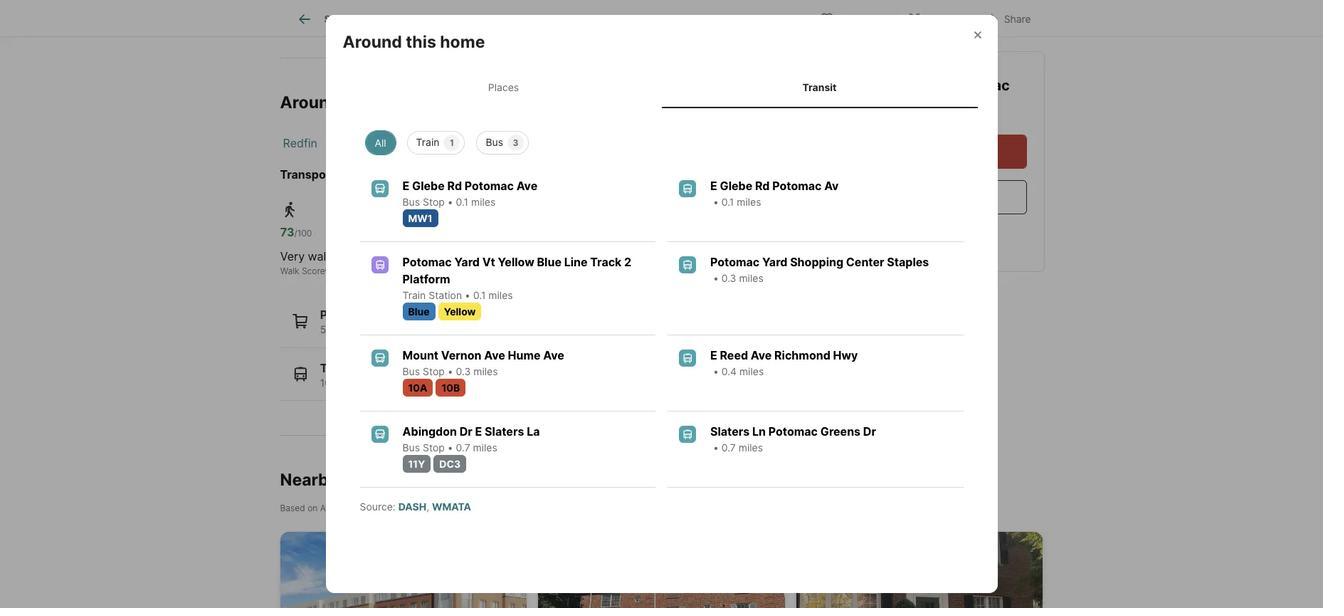 Task type: describe. For each thing, give the bounding box(es) containing it.
® for walkable
[[325, 266, 331, 276]]

very
[[280, 249, 305, 264]]

,
[[427, 501, 429, 513]]

e glebe rd potomac av
[[711, 179, 839, 193]]

station
[[429, 289, 462, 301]]

potomac yard shopping center staples • 0.3 miles
[[711, 255, 930, 284]]

0.3 inside potomac yard shopping center staples • 0.3 miles
[[722, 272, 737, 284]]

1 5 from the left
[[320, 323, 326, 335]]

walkable
[[308, 249, 356, 264]]

potomac inside e glebe rd potomac ave bus stop • 0.1 miles mw1
[[465, 179, 514, 193]]

share button
[[973, 3, 1044, 32]]

stop for glebe
[[423, 196, 445, 208]]

vt
[[483, 255, 496, 269]]

alexandria link
[[403, 136, 460, 150]]

ave right hume
[[544, 348, 565, 362]]

2 horizontal spatial 0.1
[[722, 196, 734, 208]]

rd for e glebe rd potomac ave bus stop • 0.1 miles mw1
[[448, 179, 462, 193]]

fees
[[549, 13, 571, 25]]

e for e glebe rd potomac av
[[711, 179, 718, 193]]

0.7 inside abingdon dr e slaters la bus stop • 0.7 miles
[[456, 441, 470, 454]]

amenities
[[603, 13, 649, 25]]

places for places
[[488, 81, 519, 94]]

73 /100
[[280, 225, 312, 239]]

avalon right on at the left bottom
[[320, 503, 347, 513]]

potomac inside potomac yard shopping center staples • 0.3 miles
[[711, 255, 760, 269]]

e for e reed ave richmond hwy
[[711, 348, 718, 362]]

la
[[527, 424, 540, 439]]

places for places 5 groceries, 26 restaurants, 5 parks
[[320, 308, 357, 322]]

yellow inside transit 10a, 10b, 11y, blue, dc3, mw1, yellow
[[468, 376, 498, 388]]

avalon up all
[[343, 93, 398, 113]]

reed
[[720, 348, 749, 362]]

around this home dialog
[[326, 15, 998, 593]]

potomac inside avalon potomac yard
[[949, 77, 1010, 94]]

avalon right bus image
[[394, 167, 432, 182]]

search link
[[296, 11, 359, 28]]

share
[[1005, 12, 1032, 25]]

potomac yard vt yellow blue line track 2 platform train station • 0.1 miles
[[403, 255, 632, 301]]

• inside potomac yard shopping center staples • 0.3 miles
[[714, 272, 719, 284]]

271-
[[934, 230, 958, 244]]

walk
[[280, 266, 300, 276]]

stop for vernon
[[423, 365, 445, 377]]

source: dash , wmata
[[360, 501, 472, 513]]

restaurants,
[[394, 323, 450, 335]]

e for e glebe rd potomac ave bus stop • 0.1 miles mw1
[[403, 179, 410, 193]]

redfin link
[[283, 136, 318, 150]]

1 vertical spatial alexandria
[[429, 503, 471, 513]]

® for transit
[[466, 266, 472, 276]]

transit
[[445, 249, 480, 264]]

line
[[565, 255, 588, 269]]

center
[[847, 255, 885, 269]]

0.3 inside mount vernon ave hume ave bus stop • 0.3 miles
[[456, 365, 471, 377]]

around this home
[[343, 32, 485, 52]]

slaters ln potomac greens dr • 0.7 miles
[[711, 424, 877, 454]]

shopping
[[791, 255, 844, 269]]

amenities tab
[[587, 2, 665, 36]]

photo of 120 e reed ave, alexandria, va 22305 image
[[280, 532, 527, 608]]

2 5 from the left
[[453, 323, 459, 335]]

virginia
[[340, 136, 380, 150]]

paradise
[[576, 249, 622, 264]]

/100 for 73
[[294, 228, 312, 239]]

vernon
[[441, 348, 482, 362]]

bus image
[[371, 180, 388, 197]]

miles inside potomac yard vt yellow blue line track 2 platform train station • 0.1 miles
[[489, 289, 513, 301]]

score for walkable
[[302, 266, 325, 276]]

• inside "slaters ln potomac greens dr • 0.7 miles"
[[714, 441, 719, 454]]

• inside potomac yard vt yellow blue line track 2 platform train station • 0.1 miles
[[465, 289, 471, 301]]

yard inside potomac yard shopping center staples • 0.3 miles
[[763, 255, 788, 269]]

on
[[308, 503, 318, 513]]

x-out button
[[896, 3, 967, 32]]

ave inside e glebe rd potomac ave bus stop • 0.1 miles mw1
[[517, 179, 538, 193]]

• inside mount vernon ave hume ave bus stop • 0.3 miles
[[448, 365, 453, 377]]

x-out
[[928, 12, 955, 25]]

11y,
[[366, 376, 385, 388]]

mw1
[[408, 212, 433, 224]]

this
[[406, 32, 437, 52]]

greens
[[821, 424, 861, 439]]

rentals
[[342, 470, 398, 490]]

3
[[513, 137, 519, 148]]

0.7 inside "slaters ln potomac greens dr • 0.7 miles"
[[722, 441, 736, 454]]

blue,
[[388, 376, 411, 388]]

hume
[[508, 348, 541, 362]]

good
[[413, 249, 442, 264]]

2
[[625, 255, 632, 269]]

around this home element
[[343, 15, 502, 53]]

yard inside avalon potomac yard
[[839, 98, 870, 115]]

train image
[[371, 256, 388, 273]]

overview
[[390, 13, 434, 25]]

miles inside e glebe rd potomac ave bus stop • 0.1 miles mw1
[[472, 196, 496, 208]]

search
[[324, 13, 359, 25]]

home
[[440, 32, 485, 52]]

10a,
[[320, 376, 341, 388]]

0.1 inside e glebe rd potomac ave bus stop • 0.1 miles mw1
[[456, 196, 469, 208]]

nearby rentals
[[280, 470, 398, 490]]

abingdon dr e slaters la bus stop • 0.7 miles
[[403, 424, 540, 454]]

photo of 1700 w abingdon dr #201, alexandria, va 22314 image
[[539, 532, 785, 608]]

e reed ave richmond hwy
[[711, 348, 859, 362]]

e inside abingdon dr e slaters la bus stop • 0.7 miles
[[475, 424, 482, 439]]

out
[[938, 12, 955, 25]]

biker's paradise bike score ®
[[537, 249, 622, 276]]

dc3,
[[414, 376, 437, 388]]

plans
[[492, 13, 518, 25]]

places tab
[[346, 70, 662, 105]]

bike
[[537, 266, 554, 276]]

favorite
[[841, 12, 878, 25]]

stop for dr
[[423, 441, 445, 454]]

potomac inside "slaters ln potomac greens dr • 0.7 miles"
[[769, 424, 818, 439]]

73
[[280, 225, 294, 239]]

around avalon potomac yard
[[280, 93, 513, 113]]

score for transit
[[443, 266, 466, 276]]

floor plans
[[466, 13, 518, 25]]

mount
[[403, 348, 439, 362]]

(844) 271-7072 button
[[839, 220, 1027, 254]]

1 horizontal spatial near
[[408, 503, 426, 513]]

dr inside "slaters ln potomac greens dr • 0.7 miles"
[[864, 424, 877, 439]]

(844) 271-7072
[[900, 230, 986, 244]]

based
[[280, 503, 305, 513]]

0 vertical spatial train
[[416, 136, 440, 148]]

nearby
[[280, 470, 338, 490]]

glebe for e glebe rd potomac av
[[720, 179, 753, 193]]

dash link
[[399, 501, 427, 513]]

0.4
[[722, 365, 737, 377]]

overview tab
[[374, 2, 450, 36]]



Task type: vqa. For each thing, say whether or not it's contained in the screenshot.
26
yes



Task type: locate. For each thing, give the bounding box(es) containing it.
train inside potomac yard vt yellow blue line track 2 platform train station • 0.1 miles
[[403, 289, 426, 301]]

0 horizontal spatial 0.1
[[456, 196, 469, 208]]

e up • 0.1 miles
[[711, 179, 718, 193]]

blue inside potomac yard vt yellow blue line track 2 platform train station • 0.1 miles
[[537, 255, 562, 269]]

mount vernon ave hume ave bus stop • 0.3 miles
[[403, 348, 565, 377]]

bus for abingdon dr e slaters la
[[403, 441, 420, 454]]

av
[[825, 179, 839, 193]]

e glebe rd potomac ave bus stop • 0.1 miles mw1
[[403, 179, 538, 224]]

blue left line
[[537, 255, 562, 269]]

near left ,
[[408, 503, 426, 513]]

glebe for e glebe rd potomac ave bus stop • 0.1 miles mw1
[[412, 179, 445, 193]]

fees tab
[[533, 2, 587, 36]]

1 horizontal spatial 0.7
[[722, 441, 736, 454]]

0 horizontal spatial around
[[280, 93, 340, 113]]

0 horizontal spatial near
[[366, 167, 391, 182]]

2 horizontal spatial ®
[[580, 266, 586, 276]]

score down biker's
[[557, 266, 580, 276]]

• inside e glebe rd potomac ave bus stop • 0.1 miles mw1
[[448, 196, 453, 208]]

1 /100 from the left
[[294, 228, 312, 239]]

10b,
[[343, 376, 364, 388]]

score inside 'good transit transit score ®'
[[443, 266, 466, 276]]

5 left groceries, at the bottom
[[320, 323, 326, 335]]

•
[[448, 196, 453, 208], [714, 196, 719, 208], [714, 272, 719, 284], [465, 289, 471, 301], [448, 365, 453, 377], [714, 365, 719, 377], [448, 441, 453, 454], [714, 441, 719, 454]]

2 vertical spatial stop
[[423, 441, 445, 454]]

2 glebe from the left
[[720, 179, 753, 193]]

score down transit
[[443, 266, 466, 276]]

• 0.4 miles
[[714, 365, 764, 377]]

schools
[[680, 13, 720, 25]]

e inside e glebe rd potomac ave bus stop • 0.1 miles mw1
[[403, 179, 410, 193]]

dr up dc3
[[460, 424, 473, 439]]

source:
[[360, 501, 396, 513]]

0 vertical spatial transit
[[803, 81, 837, 94]]

score inside 'biker's paradise bike score ®'
[[557, 266, 580, 276]]

1 vertical spatial bus image
[[371, 426, 388, 443]]

1 rd from the left
[[448, 179, 462, 193]]

bus up 10a
[[403, 365, 420, 377]]

2 0.7 from the left
[[722, 441, 736, 454]]

(844)
[[900, 230, 932, 244]]

wmata link
[[432, 501, 472, 513]]

biker's
[[537, 249, 573, 264]]

1 vertical spatial near
[[408, 503, 426, 513]]

0 vertical spatial bus image
[[371, 350, 388, 367]]

1 horizontal spatial /100
[[427, 228, 445, 239]]

stop inside mount vernon ave hume ave bus stop • 0.3 miles
[[423, 365, 445, 377]]

rd down 1 at the left
[[448, 179, 462, 193]]

1 horizontal spatial transit
[[413, 266, 441, 276]]

yellow
[[498, 255, 535, 269], [444, 305, 476, 318], [468, 376, 498, 388]]

2 stop from the top
[[423, 365, 445, 377]]

1 score from the left
[[302, 266, 325, 276]]

0.1 up transit
[[456, 196, 469, 208]]

1 vertical spatial stop
[[423, 365, 445, 377]]

bus inside e glebe rd potomac ave bus stop • 0.1 miles mw1
[[403, 196, 420, 208]]

1 vertical spatial tab list
[[343, 67, 981, 108]]

near down all
[[366, 167, 391, 182]]

0 vertical spatial yellow
[[498, 255, 535, 269]]

bus for e glebe rd potomac ave
[[403, 196, 420, 208]]

0 vertical spatial tab list
[[280, 0, 747, 36]]

3 ® from the left
[[580, 266, 586, 276]]

tab list
[[280, 0, 747, 36], [343, 67, 981, 108]]

0 horizontal spatial score
[[302, 266, 325, 276]]

/100 for 67
[[427, 228, 445, 239]]

track
[[591, 255, 622, 269]]

22305 link
[[482, 136, 517, 150]]

2 vertical spatial yellow
[[468, 376, 498, 388]]

avalon inside avalon potomac yard
[[898, 77, 945, 94]]

® inside 'biker's paradise bike score ®'
[[580, 266, 586, 276]]

3 stop from the top
[[423, 441, 445, 454]]

0.1 right the station at the top left
[[474, 289, 486, 301]]

transportation
[[280, 167, 364, 182]]

bus for mount vernon ave hume ave
[[403, 365, 420, 377]]

around for around this home
[[343, 32, 402, 52]]

1 bus image from the top
[[371, 350, 388, 367]]

0 horizontal spatial rd
[[448, 179, 462, 193]]

rd inside e glebe rd potomac ave bus stop • 0.1 miles mw1
[[448, 179, 462, 193]]

® inside 'good transit transit score ®'
[[466, 266, 472, 276]]

2 bus image from the top
[[371, 426, 388, 443]]

transit inside transit 10a, 10b, 11y, blue, dc3, mw1, yellow
[[320, 361, 359, 375]]

blue
[[537, 255, 562, 269], [408, 305, 430, 318]]

dc3
[[440, 458, 461, 470]]

miles inside mount vernon ave hume ave bus stop • 0.3 miles
[[474, 365, 498, 377]]

1 horizontal spatial around
[[343, 32, 402, 52]]

glebe up mw1
[[412, 179, 445, 193]]

places up 22305 link
[[488, 81, 519, 94]]

0 horizontal spatial /100
[[294, 228, 312, 239]]

® down walkable
[[325, 266, 331, 276]]

list box
[[354, 125, 970, 154]]

dash
[[399, 501, 427, 513]]

26
[[379, 323, 391, 335]]

0.1
[[456, 196, 469, 208], [722, 196, 734, 208], [474, 289, 486, 301]]

1 horizontal spatial score
[[443, 266, 466, 276]]

7072
[[958, 230, 986, 244]]

bus up mw1
[[403, 196, 420, 208]]

good transit transit score ®
[[413, 249, 480, 276]]

tab list containing places
[[343, 67, 981, 108]]

potomac
[[949, 77, 1010, 94], [402, 93, 473, 113], [435, 167, 484, 182], [465, 179, 514, 193], [773, 179, 822, 193], [403, 255, 452, 269], [711, 255, 760, 269], [769, 424, 818, 439], [349, 503, 385, 513]]

yard inside potomac yard vt yellow blue line track 2 platform train station • 0.1 miles
[[455, 255, 480, 269]]

/100 inside '67 /100'
[[427, 228, 445, 239]]

favorite button
[[809, 3, 890, 32]]

0 horizontal spatial 0.7
[[456, 441, 470, 454]]

1 vertical spatial around
[[280, 93, 340, 113]]

ln
[[753, 424, 766, 439]]

1 horizontal spatial slaters
[[711, 424, 750, 439]]

tab list containing search
[[280, 0, 747, 36]]

0 horizontal spatial slaters
[[485, 424, 524, 439]]

stop down abingdon at the left
[[423, 441, 445, 454]]

1 horizontal spatial 0.1
[[474, 289, 486, 301]]

places 5 groceries, 26 restaurants, 5 parks
[[320, 308, 488, 335]]

blue up restaurants,
[[408, 305, 430, 318]]

around up "redfin"
[[280, 93, 340, 113]]

bus inside abingdon dr e slaters la bus stop • 0.7 miles
[[403, 441, 420, 454]]

1 horizontal spatial rd
[[756, 179, 770, 193]]

0.3
[[722, 272, 737, 284], [456, 365, 471, 377]]

bus image for mount vernon ave hume ave
[[371, 350, 388, 367]]

list box containing train
[[354, 125, 970, 154]]

® down transit
[[466, 266, 472, 276]]

1 slaters from the left
[[485, 424, 524, 439]]

0.1 inside potomac yard vt yellow blue line track 2 platform train station • 0.1 miles
[[474, 289, 486, 301]]

yellow right mw1,
[[468, 376, 498, 388]]

potomac inside potomac yard vt yellow blue line track 2 platform train station • 0.1 miles
[[403, 255, 452, 269]]

rd
[[448, 179, 462, 193], [756, 179, 770, 193]]

miles inside potomac yard shopping center staples • 0.3 miles
[[740, 272, 764, 284]]

bus inside mount vernon ave hume ave bus stop • 0.3 miles
[[403, 365, 420, 377]]

rd up • 0.1 miles
[[756, 179, 770, 193]]

yellow inside potomac yard vt yellow blue line track 2 platform train station • 0.1 miles
[[498, 255, 535, 269]]

®
[[325, 266, 331, 276], [466, 266, 472, 276], [580, 266, 586, 276]]

transit for transit
[[803, 81, 837, 94]]

® inside very walkable walk score ®
[[325, 266, 331, 276]]

glebe
[[412, 179, 445, 193], [720, 179, 753, 193]]

2 ® from the left
[[466, 266, 472, 276]]

0 horizontal spatial dr
[[460, 424, 473, 439]]

transit inside 'good transit transit score ®'
[[413, 266, 441, 276]]

train
[[416, 136, 440, 148], [403, 289, 426, 301]]

2 /100 from the left
[[427, 228, 445, 239]]

1 horizontal spatial blue
[[537, 255, 562, 269]]

richmond
[[775, 348, 831, 362]]

based on avalon potomac yard near alexandria
[[280, 503, 471, 513]]

avalon potomac yard
[[839, 77, 1010, 115]]

photo of 113 e glebe rd unit c, alexandria, va 22305 image
[[797, 532, 1044, 608]]

0 vertical spatial around
[[343, 32, 402, 52]]

avalon down x-
[[898, 77, 945, 94]]

dr inside abingdon dr e slaters la bus stop • 0.7 miles
[[460, 424, 473, 439]]

2 horizontal spatial transit
[[803, 81, 837, 94]]

ave down 3
[[517, 179, 538, 193]]

0 horizontal spatial blue
[[408, 305, 430, 318]]

e left reed
[[711, 348, 718, 362]]

score inside very walkable walk score ®
[[302, 266, 325, 276]]

0.1 down e glebe rd potomac av
[[722, 196, 734, 208]]

1 horizontal spatial places
[[488, 81, 519, 94]]

dr
[[460, 424, 473, 439], [864, 424, 877, 439]]

transportation near avalon potomac yard
[[280, 167, 512, 182]]

0 horizontal spatial 0.3
[[456, 365, 471, 377]]

® down paradise
[[580, 266, 586, 276]]

score
[[302, 266, 325, 276], [443, 266, 466, 276], [557, 266, 580, 276]]

1
[[450, 137, 454, 148]]

0 horizontal spatial glebe
[[412, 179, 445, 193]]

/100 up very
[[294, 228, 312, 239]]

bus image up "11y,"
[[371, 350, 388, 367]]

around down search
[[343, 32, 402, 52]]

slaters inside abingdon dr e slaters la bus stop • 0.7 miles
[[485, 424, 524, 439]]

transit tab
[[662, 70, 978, 105]]

1 horizontal spatial glebe
[[720, 179, 753, 193]]

e right bus image
[[403, 179, 410, 193]]

mw1,
[[440, 376, 465, 388]]

yellow right vt
[[498, 255, 535, 269]]

0.7
[[456, 441, 470, 454], [722, 441, 736, 454]]

alexandria right the dash
[[429, 503, 471, 513]]

very walkable walk score ®
[[280, 249, 356, 276]]

1 vertical spatial train
[[403, 289, 426, 301]]

1 horizontal spatial 5
[[453, 323, 459, 335]]

floor plans tab
[[450, 2, 533, 36]]

stop inside e glebe rd potomac ave bus stop • 0.1 miles mw1
[[423, 196, 445, 208]]

0 vertical spatial blue
[[537, 255, 562, 269]]

miles inside abingdon dr e slaters la bus stop • 0.7 miles
[[473, 441, 498, 454]]

around for around avalon potomac yard
[[280, 93, 340, 113]]

• inside abingdon dr e slaters la bus stop • 0.7 miles
[[448, 441, 453, 454]]

x-
[[928, 12, 938, 25]]

0 vertical spatial near
[[366, 167, 391, 182]]

1 glebe from the left
[[412, 179, 445, 193]]

1 horizontal spatial 0.3
[[722, 272, 737, 284]]

slaters inside "slaters ln potomac greens dr • 0.7 miles"
[[711, 424, 750, 439]]

1 vertical spatial 0.3
[[456, 365, 471, 377]]

schools tab
[[665, 2, 735, 36]]

stop inside abingdon dr e slaters la bus stop • 0.7 miles
[[423, 441, 445, 454]]

all
[[375, 137, 386, 149]]

alexandria up transportation near avalon potomac yard
[[403, 136, 460, 150]]

bus image for abingdon dr e slaters la
[[371, 426, 388, 443]]

0 vertical spatial 0.3
[[722, 272, 737, 284]]

abingdon
[[403, 424, 457, 439]]

bus inside list box
[[486, 136, 504, 148]]

1 vertical spatial blue
[[408, 305, 430, 318]]

stop down the mount
[[423, 365, 445, 377]]

5 left parks
[[453, 323, 459, 335]]

score down walkable
[[302, 266, 325, 276]]

22305
[[482, 136, 517, 150]]

around inside dialog
[[343, 32, 402, 52]]

hwy
[[834, 348, 859, 362]]

score for paradise
[[557, 266, 580, 276]]

2 score from the left
[[443, 266, 466, 276]]

0 horizontal spatial ®
[[325, 266, 331, 276]]

miles
[[472, 196, 496, 208], [737, 196, 762, 208], [740, 272, 764, 284], [489, 289, 513, 301], [474, 365, 498, 377], [740, 365, 764, 377], [473, 441, 498, 454], [739, 441, 763, 454]]

2 vertical spatial transit
[[320, 361, 359, 375]]

0 horizontal spatial places
[[320, 308, 357, 322]]

ave right reed
[[751, 348, 772, 362]]

e right abingdon at the left
[[475, 424, 482, 439]]

1 ® from the left
[[325, 266, 331, 276]]

0 horizontal spatial 5
[[320, 323, 326, 335]]

1 horizontal spatial dr
[[864, 424, 877, 439]]

/100 down mw1
[[427, 228, 445, 239]]

glebe inside e glebe rd potomac ave bus stop • 0.1 miles mw1
[[412, 179, 445, 193]]

stop
[[423, 196, 445, 208], [423, 365, 445, 377], [423, 441, 445, 454]]

train left 1 at the left
[[416, 136, 440, 148]]

(844) 271-7072 link
[[839, 220, 1027, 254]]

0 vertical spatial stop
[[423, 196, 445, 208]]

places inside 'places 5 groceries, 26 restaurants, 5 parks'
[[320, 308, 357, 322]]

1 vertical spatial places
[[320, 308, 357, 322]]

places up groceries, at the bottom
[[320, 308, 357, 322]]

stop up mw1
[[423, 196, 445, 208]]

dr right the greens on the bottom of the page
[[864, 424, 877, 439]]

staples
[[888, 255, 930, 269]]

avalon
[[898, 77, 945, 94], [343, 93, 398, 113], [394, 167, 432, 182], [320, 503, 347, 513]]

67
[[413, 225, 427, 239]]

train down platform
[[403, 289, 426, 301]]

miles inside "slaters ln potomac greens dr • 0.7 miles"
[[739, 441, 763, 454]]

slaters left la
[[485, 424, 524, 439]]

0 vertical spatial places
[[488, 81, 519, 94]]

bus up 11y
[[403, 441, 420, 454]]

1 stop from the top
[[423, 196, 445, 208]]

10a
[[408, 382, 428, 394]]

2 dr from the left
[[864, 424, 877, 439]]

e
[[403, 179, 410, 193], [711, 179, 718, 193], [711, 348, 718, 362], [475, 424, 482, 439]]

/100
[[294, 228, 312, 239], [427, 228, 445, 239]]

2 rd from the left
[[756, 179, 770, 193]]

yellow down the station at the top left
[[444, 305, 476, 318]]

1 0.7 from the left
[[456, 441, 470, 454]]

/100 inside 73 /100
[[294, 228, 312, 239]]

yard
[[477, 93, 513, 113], [839, 98, 870, 115], [487, 167, 512, 182], [455, 255, 480, 269], [763, 255, 788, 269], [387, 503, 406, 513]]

2 horizontal spatial score
[[557, 266, 580, 276]]

ave left hume
[[484, 348, 506, 362]]

1 horizontal spatial ®
[[466, 266, 472, 276]]

2 slaters from the left
[[711, 424, 750, 439]]

0 vertical spatial alexandria
[[403, 136, 460, 150]]

list box inside around this home dialog
[[354, 125, 970, 154]]

11y
[[408, 458, 425, 470]]

rd for e glebe rd potomac av
[[756, 179, 770, 193]]

places inside tab
[[488, 81, 519, 94]]

1 dr from the left
[[460, 424, 473, 439]]

glebe up • 0.1 miles
[[720, 179, 753, 193]]

0 horizontal spatial transit
[[320, 361, 359, 375]]

1 vertical spatial yellow
[[444, 305, 476, 318]]

transit for transit 10a, 10b, 11y, blue, dc3, mw1, yellow
[[320, 361, 359, 375]]

tab list inside around this home dialog
[[343, 67, 981, 108]]

bus
[[486, 136, 504, 148], [403, 196, 420, 208], [403, 365, 420, 377], [403, 441, 420, 454]]

bus image
[[371, 350, 388, 367], [371, 426, 388, 443]]

® for paradise
[[580, 266, 586, 276]]

bus left 3
[[486, 136, 504, 148]]

slaters left ln
[[711, 424, 750, 439]]

transit inside tab
[[803, 81, 837, 94]]

3 score from the left
[[557, 266, 580, 276]]

bus image up rentals
[[371, 426, 388, 443]]

1 vertical spatial transit
[[413, 266, 441, 276]]



